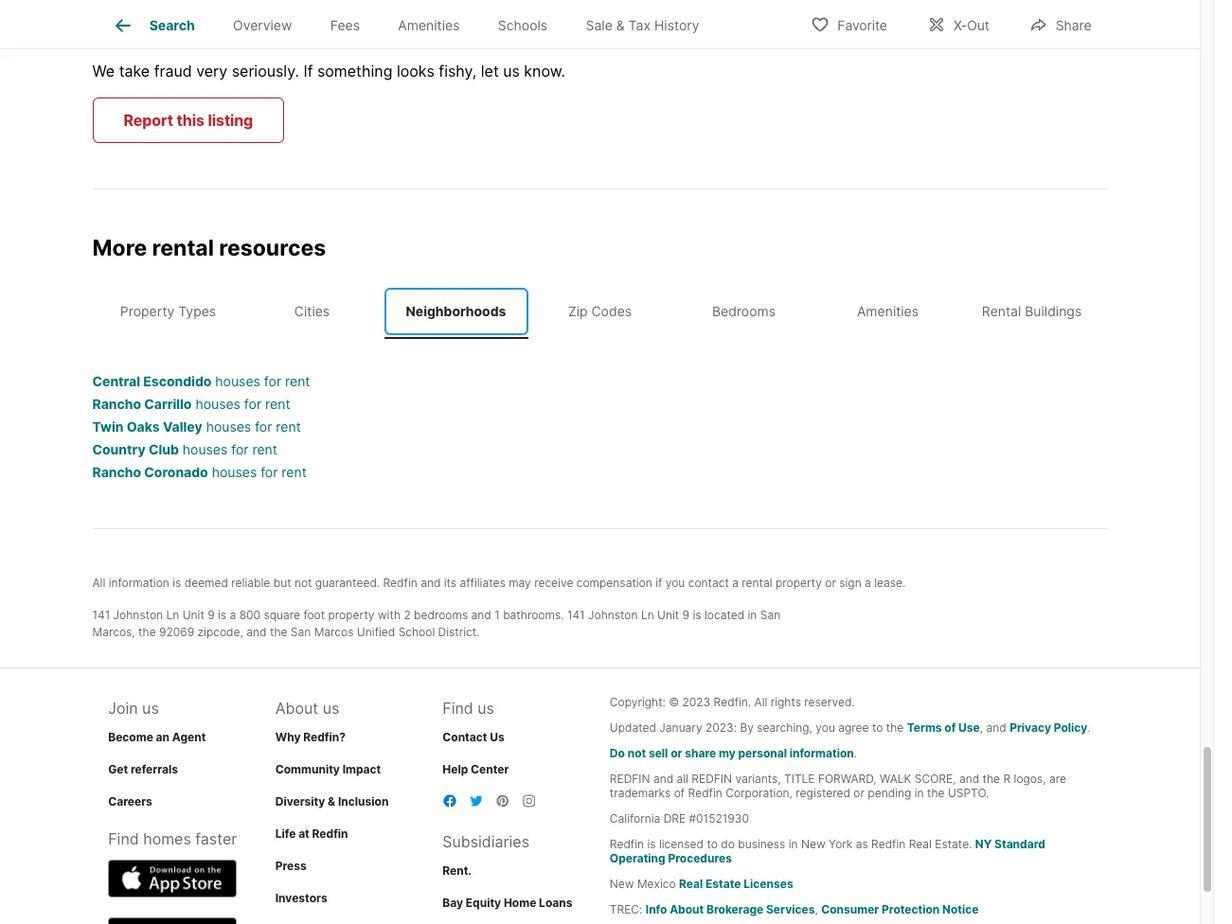 Task type: locate. For each thing, give the bounding box(es) containing it.
help center button
[[443, 762, 509, 776]]

do
[[610, 746, 625, 760]]

a left 800
[[230, 608, 236, 622]]

1 vertical spatial real
[[679, 877, 703, 891]]

rental buildings tab
[[960, 288, 1104, 335]]

9 left located
[[682, 608, 690, 622]]

receive
[[534, 576, 573, 590]]

tab list containing property types
[[92, 284, 1108, 339]]

0 vertical spatial san
[[760, 608, 781, 622]]

1 vertical spatial of
[[674, 786, 685, 800]]

1 horizontal spatial real
[[909, 837, 932, 851]]

1 horizontal spatial unit
[[657, 608, 679, 622]]

for right the carrillo
[[244, 396, 262, 412]]

. down agree on the right
[[854, 746, 857, 760]]

rent. button
[[443, 864, 472, 878]]

rancho down the country
[[92, 464, 141, 480]]

rental right 'more'
[[152, 234, 214, 261]]

something down fees tab
[[317, 61, 393, 80]]

amenities tab
[[379, 3, 479, 48], [816, 288, 960, 335]]

sell
[[649, 746, 668, 760]]

1 vertical spatial &
[[328, 794, 335, 809]]

x-out
[[954, 17, 990, 33]]

0 horizontal spatial about
[[275, 699, 318, 718]]

1 horizontal spatial ,
[[980, 721, 983, 735]]

about
[[275, 699, 318, 718], [670, 902, 704, 917]]

a right "sign"
[[865, 576, 871, 590]]

foot
[[303, 608, 325, 622]]

located
[[705, 608, 745, 622]]

very
[[196, 61, 228, 80]]

0 horizontal spatial or
[[671, 746, 682, 760]]

bay equity home loans
[[443, 896, 572, 910]]

us up redfin?
[[323, 699, 339, 718]]

community
[[275, 762, 340, 776]]

and left 1
[[471, 608, 491, 622]]

tab list
[[92, 0, 734, 48], [92, 284, 1108, 339]]

1 horizontal spatial information
[[790, 746, 854, 760]]

schools tab
[[479, 3, 567, 48]]

rental buildings
[[982, 303, 1082, 319]]

redfin.
[[714, 695, 751, 709]]

2 vertical spatial or
[[854, 786, 865, 800]]

ny standard operating procedures link
[[610, 837, 1045, 865]]

unit down if
[[657, 608, 679, 622]]

central escondido houses for rent rancho carrillo houses for rent twin oaks valley houses for rent country club houses for rent rancho coronado houses for rent
[[92, 373, 310, 480]]

become an agent
[[108, 730, 206, 744]]

mexico
[[637, 877, 676, 891]]

rental inside 'heading'
[[152, 234, 214, 261]]

redfin twitter image
[[469, 793, 484, 809]]

do not sell or share my personal information link
[[610, 746, 854, 760]]

1 horizontal spatial not
[[628, 746, 646, 760]]

new up trec:
[[610, 877, 634, 891]]

find for find us
[[443, 699, 473, 718]]

1 horizontal spatial redfin
[[692, 772, 732, 786]]

information up the title
[[790, 746, 854, 760]]

0 horizontal spatial something
[[128, 23, 217, 43]]

0 horizontal spatial redfin
[[610, 772, 650, 786]]

and
[[421, 576, 441, 590], [471, 608, 491, 622], [247, 625, 267, 639], [986, 721, 1007, 735], [653, 772, 674, 786], [959, 772, 979, 786]]

careers
[[108, 794, 152, 809]]

something
[[128, 23, 217, 43], [317, 61, 393, 80]]

uspto.
[[948, 786, 989, 800]]

0 vertical spatial all
[[92, 576, 105, 590]]

redfin down do
[[610, 772, 650, 786]]

0 vertical spatial find
[[443, 699, 473, 718]]

square
[[264, 608, 300, 622]]

for down cities tab
[[264, 373, 281, 389]]

redfin inside redfin and all redfin variants, title forward, walk score, and the r logos, are trademarks of redfin corporation, registered or pending in the uspto.
[[688, 786, 722, 800]]

not
[[294, 576, 312, 590], [628, 746, 646, 760]]

0 vertical spatial .
[[1088, 721, 1091, 735]]

is up zipcode,
[[218, 608, 227, 622]]

unit up the 92069 at left bottom
[[182, 608, 204, 622]]

property left "sign"
[[776, 576, 822, 590]]

1 horizontal spatial &
[[616, 17, 625, 33]]

investors button
[[275, 891, 327, 905]]

1 vertical spatial you
[[816, 721, 835, 735]]

sign
[[839, 576, 862, 590]]

life at redfin
[[275, 827, 348, 841]]

of up california dre #01521930
[[674, 786, 685, 800]]

lease.
[[874, 576, 906, 590]]

2 vertical spatial in
[[789, 837, 798, 851]]

1 rancho from the top
[[92, 396, 141, 412]]

home
[[504, 896, 536, 910]]

in right business
[[789, 837, 798, 851]]

or right sell
[[671, 746, 682, 760]]

zip codes tab
[[528, 288, 672, 335]]

join
[[108, 699, 138, 718]]

equity
[[466, 896, 501, 910]]

dre
[[664, 811, 686, 826]]

to left do on the bottom right of page
[[707, 837, 718, 851]]

0 vertical spatial in
[[748, 608, 757, 622]]

all left rights
[[754, 695, 767, 709]]

0 vertical spatial to
[[872, 721, 883, 735]]

san down foot
[[291, 625, 311, 639]]

take
[[119, 61, 150, 80]]

1 9 from the left
[[208, 608, 215, 622]]

terms
[[907, 721, 942, 735]]

ny
[[975, 837, 992, 851]]

0 vertical spatial rental
[[152, 234, 214, 261]]

1 horizontal spatial new
[[801, 837, 826, 851]]

is left deemed
[[173, 576, 181, 590]]

ln up the 92069 at left bottom
[[166, 608, 179, 622]]

trademarks
[[610, 786, 671, 800]]

1 horizontal spatial 141
[[567, 608, 585, 622]]

ny standard operating procedures
[[610, 837, 1045, 865]]

us for join us
[[142, 699, 159, 718]]

use
[[959, 721, 980, 735]]

a right contact
[[732, 576, 739, 590]]

carrillo
[[144, 396, 192, 412]]

0 vertical spatial real
[[909, 837, 932, 851]]

about up why
[[275, 699, 318, 718]]

1 horizontal spatial in
[[789, 837, 798, 851]]

help
[[443, 762, 468, 776]]

updated
[[610, 721, 656, 735]]

& for diversity
[[328, 794, 335, 809]]

0 vertical spatial amenities tab
[[379, 3, 479, 48]]

©
[[669, 695, 679, 709]]

property up the marcos
[[328, 608, 375, 622]]

141 up "marcos,"
[[92, 608, 110, 622]]

1 vertical spatial in
[[915, 786, 924, 800]]

all up "marcos,"
[[92, 576, 105, 590]]

in right walk
[[915, 786, 924, 800]]

1 vertical spatial property
[[328, 608, 375, 622]]

141 down receive
[[567, 608, 585, 622]]

about us
[[275, 699, 339, 718]]

0 vertical spatial you
[[666, 576, 685, 590]]

2 unit from the left
[[657, 608, 679, 622]]

overview tab
[[214, 3, 311, 48]]

property types tab
[[96, 288, 240, 335]]

0 horizontal spatial you
[[666, 576, 685, 590]]

the left uspto.
[[927, 786, 945, 800]]

0 vertical spatial new
[[801, 837, 826, 851]]

0 horizontal spatial 9
[[208, 608, 215, 622]]

1 tab list from the top
[[92, 0, 734, 48]]

us for find us
[[478, 699, 494, 718]]

1 vertical spatial to
[[707, 837, 718, 851]]

press button
[[275, 859, 307, 873]]

are
[[1049, 772, 1066, 786]]

2023:
[[706, 721, 737, 735]]

redfin pinterest image
[[496, 793, 511, 809]]

2 9 from the left
[[682, 608, 690, 622]]

1 vertical spatial tab list
[[92, 284, 1108, 339]]

licenses
[[744, 877, 793, 891]]

press
[[275, 859, 307, 873]]

become an agent button
[[108, 730, 206, 744]]

0 horizontal spatial new
[[610, 877, 634, 891]]

0 vertical spatial &
[[616, 17, 625, 33]]

& right diversity
[[328, 794, 335, 809]]

not right but
[[294, 576, 312, 590]]

for right valley
[[255, 418, 272, 434]]

& inside tab
[[616, 17, 625, 33]]

something up fraud
[[128, 23, 217, 43]]

rental up located
[[742, 576, 772, 590]]

2 horizontal spatial or
[[854, 786, 865, 800]]

escondido
[[143, 373, 212, 389]]

1 horizontal spatial rental
[[742, 576, 772, 590]]

1 vertical spatial all
[[754, 695, 767, 709]]

real left estate.
[[909, 837, 932, 851]]

community impact button
[[275, 762, 381, 776]]

community impact
[[275, 762, 381, 776]]

2 tab list from the top
[[92, 284, 1108, 339]]

corporation,
[[726, 786, 793, 800]]

of inside redfin and all redfin variants, title forward, walk score, and the r logos, are trademarks of redfin corporation, registered or pending in the uspto.
[[674, 786, 685, 800]]

report this listing
[[124, 110, 253, 129]]

real
[[909, 837, 932, 851], [679, 877, 703, 891]]

0 vertical spatial about
[[275, 699, 318, 718]]

1 vertical spatial new
[[610, 877, 634, 891]]

a
[[732, 576, 739, 590], [865, 576, 871, 590], [230, 608, 236, 622]]

not right do
[[628, 746, 646, 760]]

0 horizontal spatial property
[[328, 608, 375, 622]]

1 vertical spatial .
[[854, 746, 857, 760]]

1 horizontal spatial johnston
[[588, 608, 638, 622]]

san right located
[[760, 608, 781, 622]]

& for sale
[[616, 17, 625, 33]]

0 horizontal spatial a
[[230, 608, 236, 622]]

0 horizontal spatial johnston
[[113, 608, 163, 622]]

, left consumer at the right bottom of page
[[815, 902, 818, 917]]

0 vertical spatial ,
[[980, 721, 983, 735]]

1 horizontal spatial 9
[[682, 608, 690, 622]]

but
[[273, 576, 291, 590]]

marcos
[[314, 625, 354, 639]]

0 horizontal spatial amenities
[[398, 17, 460, 33]]

1 horizontal spatial a
[[732, 576, 739, 590]]

find for find homes faster
[[108, 829, 139, 848]]

0 horizontal spatial 141
[[92, 608, 110, 622]]

0 horizontal spatial real
[[679, 877, 703, 891]]

2 rancho from the top
[[92, 464, 141, 480]]

us for about us
[[323, 699, 339, 718]]

information up "marcos,"
[[109, 576, 169, 590]]

us up us
[[478, 699, 494, 718]]

registered
[[796, 786, 851, 800]]

consumer
[[821, 902, 879, 917]]

or
[[825, 576, 836, 590], [671, 746, 682, 760], [854, 786, 865, 800]]

or left "sign"
[[825, 576, 836, 590]]

of left use
[[945, 721, 956, 735]]

us right join
[[142, 699, 159, 718]]

you down reserved.
[[816, 721, 835, 735]]

0 horizontal spatial not
[[294, 576, 312, 590]]

1 horizontal spatial amenities
[[857, 303, 919, 319]]

1 vertical spatial amenities tab
[[816, 288, 960, 335]]

, left privacy
[[980, 721, 983, 735]]

in inside 141 johnston ln unit 9 is a 800 square foot property with 2 bedrooms and 1 bathrooms. 141 johnston ln unit 9 is located in san marcos, the 92069 zipcode, and the san marcos unified school district.
[[748, 608, 757, 622]]

0 vertical spatial tab list
[[92, 0, 734, 48]]

0 vertical spatial rancho
[[92, 396, 141, 412]]

0 vertical spatial not
[[294, 576, 312, 590]]

johnston down compensation
[[588, 608, 638, 622]]

rental
[[152, 234, 214, 261], [742, 576, 772, 590]]

about down new mexico real estate licenses
[[670, 902, 704, 917]]

. right privacy
[[1088, 721, 1091, 735]]

0 horizontal spatial unit
[[182, 608, 204, 622]]

redfin down share at bottom
[[692, 772, 732, 786]]

1 vertical spatial rancho
[[92, 464, 141, 480]]

houses right valley
[[206, 418, 251, 434]]

join us
[[108, 699, 159, 718]]

impact
[[343, 762, 381, 776]]

2 johnston from the left
[[588, 608, 638, 622]]

1 vertical spatial or
[[671, 746, 682, 760]]

info about brokerage services link
[[646, 902, 815, 917]]

&
[[616, 17, 625, 33], [328, 794, 335, 809]]

download the redfin app from the google play store image
[[108, 918, 237, 924]]

fees tab
[[311, 3, 379, 48]]

0 horizontal spatial &
[[328, 794, 335, 809]]

houses down valley
[[183, 441, 228, 457]]

find up the contact
[[443, 699, 473, 718]]

know.
[[524, 61, 565, 80]]

school
[[398, 625, 435, 639]]

contact us
[[443, 730, 505, 744]]

0 horizontal spatial ln
[[166, 608, 179, 622]]

1 horizontal spatial .
[[1088, 721, 1091, 735]]

to right agree on the right
[[872, 721, 883, 735]]

1 141 from the left
[[92, 608, 110, 622]]

1 vertical spatial something
[[317, 61, 393, 80]]

0 horizontal spatial to
[[707, 837, 718, 851]]

ln down compensation
[[641, 608, 654, 622]]

0 horizontal spatial find
[[108, 829, 139, 848]]

real down the procedures
[[679, 877, 703, 891]]

forward,
[[818, 772, 877, 786]]

1 horizontal spatial find
[[443, 699, 473, 718]]

1 vertical spatial about
[[670, 902, 704, 917]]

2 horizontal spatial in
[[915, 786, 924, 800]]

faster
[[195, 829, 237, 848]]

share
[[1056, 17, 1092, 33]]

redfin
[[610, 772, 650, 786], [692, 772, 732, 786]]

do not sell or share my personal information .
[[610, 746, 857, 760]]

property inside 141 johnston ln unit 9 is a 800 square foot property with 2 bedrooms and 1 bathrooms. 141 johnston ln unit 9 is located in san marcos, the 92069 zipcode, and the san marcos unified school district.
[[328, 608, 375, 622]]

is left located
[[693, 608, 701, 622]]

1 vertical spatial find
[[108, 829, 139, 848]]

0 horizontal spatial of
[[674, 786, 685, 800]]

new left york
[[801, 837, 826, 851]]

favorite button
[[795, 4, 903, 43]]

1 horizontal spatial or
[[825, 576, 836, 590]]

1 vertical spatial ,
[[815, 902, 818, 917]]

download the redfin app on the apple app store image
[[108, 860, 237, 898]]

& left tax
[[616, 17, 625, 33]]

info
[[646, 902, 667, 917]]

0 vertical spatial of
[[945, 721, 956, 735]]

redfin up #01521930
[[688, 786, 722, 800]]

find us
[[443, 699, 494, 718]]

redfin instagram image
[[522, 793, 537, 809]]

contact
[[688, 576, 729, 590]]

0 vertical spatial information
[[109, 576, 169, 590]]

find
[[443, 699, 473, 718], [108, 829, 139, 848]]

unit
[[182, 608, 204, 622], [657, 608, 679, 622]]

in inside redfin and all redfin variants, title forward, walk score, and the r logos, are trademarks of redfin corporation, registered or pending in the uspto.
[[915, 786, 924, 800]]

houses up valley
[[195, 396, 241, 412]]

you right if
[[666, 576, 685, 590]]

types
[[178, 303, 216, 319]]

search link
[[111, 14, 195, 37]]

find down careers button
[[108, 829, 139, 848]]

0 horizontal spatial san
[[291, 625, 311, 639]]

or left pending
[[854, 786, 865, 800]]

may
[[509, 576, 531, 590]]

1 horizontal spatial about
[[670, 902, 704, 917]]

9 up zipcode,
[[208, 608, 215, 622]]

reliable
[[231, 576, 270, 590]]

rancho down central
[[92, 396, 141, 412]]

johnston up "marcos,"
[[113, 608, 163, 622]]

rent
[[285, 373, 310, 389], [265, 396, 290, 412], [276, 418, 301, 434], [252, 441, 277, 457], [282, 464, 307, 480]]

in right located
[[748, 608, 757, 622]]

of
[[945, 721, 956, 735], [674, 786, 685, 800]]



Task type: vqa. For each thing, say whether or not it's contained in the screenshot.
1-
no



Task type: describe. For each thing, give the bounding box(es) containing it.
redfin up the 2
[[383, 576, 417, 590]]

personal
[[738, 746, 787, 760]]

country
[[92, 441, 146, 457]]

see something wrong?
[[92, 23, 284, 43]]

notice
[[942, 902, 979, 917]]

history
[[654, 17, 700, 33]]

1 horizontal spatial amenities tab
[[816, 288, 960, 335]]

protection
[[882, 902, 940, 917]]

1 vertical spatial san
[[291, 625, 311, 639]]

find homes faster
[[108, 829, 237, 848]]

copyright: © 2023 redfin. all rights reserved.
[[610, 695, 855, 709]]

contact us button
[[443, 730, 505, 744]]

business
[[738, 837, 785, 851]]

investors
[[275, 891, 327, 905]]

diversity & inclusion
[[275, 794, 389, 809]]

life
[[275, 827, 296, 841]]

and down 800
[[247, 625, 267, 639]]

valley
[[163, 418, 202, 434]]

compensation
[[577, 576, 652, 590]]

1 horizontal spatial to
[[872, 721, 883, 735]]

1 vertical spatial amenities
[[857, 303, 919, 319]]

zip codes
[[568, 303, 632, 319]]

neighborhoods tab
[[384, 288, 528, 335]]

0 horizontal spatial information
[[109, 576, 169, 590]]

pending
[[868, 786, 911, 800]]

neighborhoods
[[406, 303, 506, 319]]

0 horizontal spatial .
[[854, 746, 857, 760]]

x-out button
[[911, 4, 1006, 43]]

all information is deemed reliable but not guaranteed. redfin and its affiliates may receive compensation if you contact a rental property or sign a lease.
[[92, 576, 906, 590]]

a inside 141 johnston ln unit 9 is a 800 square foot property with 2 bedrooms and 1 bathrooms. 141 johnston ln unit 9 is located in san marcos, the 92069 zipcode, and the san marcos unified school district.
[[230, 608, 236, 622]]

2 horizontal spatial a
[[865, 576, 871, 590]]

rights
[[771, 695, 801, 709]]

houses right coronado
[[212, 464, 257, 480]]

0 horizontal spatial all
[[92, 576, 105, 590]]

1 horizontal spatial property
[[776, 576, 822, 590]]

marcos,
[[92, 625, 135, 639]]

1 vertical spatial not
[[628, 746, 646, 760]]

redfin facebook image
[[443, 793, 458, 809]]

club
[[149, 441, 179, 457]]

1
[[495, 608, 500, 622]]

district.
[[438, 625, 480, 639]]

and right use
[[986, 721, 1007, 735]]

share
[[685, 746, 716, 760]]

its
[[444, 576, 457, 590]]

tax
[[629, 17, 651, 33]]

fraud
[[154, 61, 192, 80]]

diversity & inclusion button
[[275, 794, 389, 809]]

more rental resources heading
[[92, 234, 1108, 284]]

bedrooms tab
[[672, 288, 816, 335]]

2 ln from the left
[[641, 608, 654, 622]]

subsidiaries
[[443, 832, 529, 851]]

houses right escondido
[[215, 373, 260, 389]]

guaranteed.
[[315, 576, 380, 590]]

share button
[[1013, 4, 1108, 43]]

1 unit from the left
[[182, 608, 204, 622]]

fees
[[330, 17, 360, 33]]

redfin?
[[303, 730, 346, 744]]

the left the 92069 at left bottom
[[138, 625, 156, 639]]

or inside redfin and all redfin variants, title forward, walk score, and the r logos, are trademarks of redfin corporation, registered or pending in the uspto.
[[854, 786, 865, 800]]

0 vertical spatial or
[[825, 576, 836, 590]]

report this listing button
[[92, 97, 284, 143]]

and right score,
[[959, 772, 979, 786]]

2023
[[682, 695, 711, 709]]

contact
[[443, 730, 487, 744]]

zip
[[568, 303, 588, 319]]

1 vertical spatial rental
[[742, 576, 772, 590]]

coronado
[[144, 464, 208, 480]]

listing
[[208, 110, 253, 129]]

why redfin? button
[[275, 730, 346, 744]]

this
[[177, 110, 204, 129]]

rental
[[982, 303, 1021, 319]]

for right club
[[231, 441, 249, 457]]

loans
[[539, 896, 572, 910]]

tab list containing search
[[92, 0, 734, 48]]

and left the its
[[421, 576, 441, 590]]

2 141 from the left
[[567, 608, 585, 622]]

if
[[303, 61, 313, 80]]

us right let
[[503, 61, 520, 80]]

sale & tax history tab
[[567, 3, 719, 48]]

1 vertical spatial information
[[790, 746, 854, 760]]

1 johnston from the left
[[113, 608, 163, 622]]

agent
[[172, 730, 206, 744]]

become
[[108, 730, 153, 744]]

searching,
[[757, 721, 813, 735]]

0 vertical spatial amenities
[[398, 17, 460, 33]]

is left licensed
[[647, 837, 656, 851]]

the left r
[[983, 772, 1000, 786]]

redfin right the as
[[871, 837, 906, 851]]

1 ln from the left
[[166, 608, 179, 622]]

life at redfin button
[[275, 827, 348, 841]]

0 vertical spatial something
[[128, 23, 217, 43]]

help center
[[443, 762, 509, 776]]

1 horizontal spatial all
[[754, 695, 767, 709]]

title
[[784, 772, 815, 786]]

buildings
[[1025, 303, 1082, 319]]

for right coronado
[[261, 464, 278, 480]]

the left terms
[[886, 721, 904, 735]]

#01521930
[[689, 811, 749, 826]]

seriously.
[[232, 61, 299, 80]]

do
[[721, 837, 735, 851]]

get referrals
[[108, 762, 178, 776]]

california
[[610, 811, 660, 826]]

procedures
[[668, 851, 732, 865]]

bathrooms.
[[503, 608, 564, 622]]

rent.
[[443, 864, 472, 878]]

all
[[677, 772, 689, 786]]

as
[[856, 837, 868, 851]]

1 horizontal spatial of
[[945, 721, 956, 735]]

real estate licenses link
[[679, 877, 793, 891]]

central
[[92, 373, 140, 389]]

bay equity home loans button
[[443, 896, 572, 910]]

trec: info about brokerage services , consumer protection notice
[[610, 902, 979, 917]]

redfin down california
[[610, 837, 644, 851]]

fishy,
[[439, 61, 477, 80]]

report
[[124, 110, 173, 129]]

0 horizontal spatial ,
[[815, 902, 818, 917]]

the down the square
[[270, 625, 287, 639]]

1 redfin from the left
[[610, 772, 650, 786]]

0 horizontal spatial amenities tab
[[379, 3, 479, 48]]

1 horizontal spatial you
[[816, 721, 835, 735]]

bedrooms
[[414, 608, 468, 622]]

1 horizontal spatial something
[[317, 61, 393, 80]]

brokerage
[[707, 902, 764, 917]]

and left all at the right bottom of the page
[[653, 772, 674, 786]]

redfin right at
[[312, 827, 348, 841]]

cities tab
[[240, 288, 384, 335]]

trec:
[[610, 902, 643, 917]]

2 redfin from the left
[[692, 772, 732, 786]]

us
[[490, 730, 505, 744]]

variants,
[[735, 772, 781, 786]]

1 horizontal spatial san
[[760, 608, 781, 622]]



